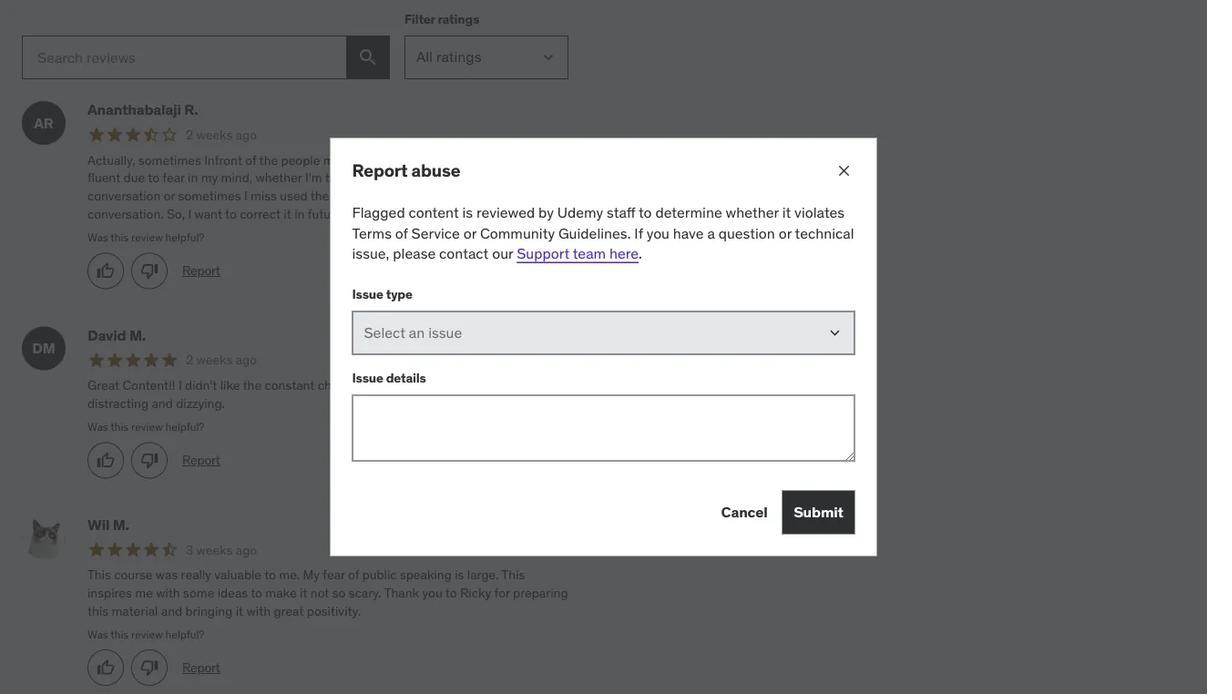 Task type: vqa. For each thing, say whether or not it's contained in the screenshot.
bottom Mark as helpful icon
yes



Task type: describe. For each thing, give the bounding box(es) containing it.
fluent
[[87, 170, 120, 187]]

public
[[362, 567, 397, 584]]

by
[[539, 203, 554, 222]]

report for ananthabalaji r.
[[182, 263, 220, 279]]

m. for david m.
[[129, 326, 146, 345]]

this course was really valuable to me. my fear of public speaking is large. this inspires me with some ideas to make it not so scary. thank you to ricky for preparing this material and bringing it with great positivity.
[[87, 567, 568, 620]]

great
[[87, 378, 119, 394]]

because
[[348, 206, 396, 222]]

miss
[[251, 188, 277, 204]]

camera
[[388, 378, 430, 394]]

english-
[[343, 152, 391, 169]]

whether inside flagged content is reviewed by udemy staff to determine whether it violates terms of service or community guidelines. if you have a question or technical issue, please contact our
[[726, 203, 779, 222]]

0 horizontal spatial in
[[188, 170, 198, 187]]

some
[[183, 585, 214, 602]]

please
[[393, 244, 436, 263]]

for
[[494, 585, 510, 602]]

issue for issue details
[[352, 370, 384, 387]]

determine
[[656, 203, 722, 222]]

and inside this course was really valuable to me. my fear of public speaking is large. this inspires me with some ideas to make it not so scary. thank you to ricky for preparing this material and bringing it with great positivity.
[[161, 603, 182, 620]]

if
[[635, 224, 643, 242]]

conversation.
[[87, 206, 164, 222]]

to right ideas
[[251, 585, 262, 602]]

was this review helpful? for ar
[[87, 231, 204, 245]]

r.
[[184, 101, 198, 119]]

course.
[[519, 206, 561, 222]]

fluency
[[446, 152, 487, 169]]

helpful? for ananthabalaji r.
[[166, 231, 204, 245]]

0 horizontal spatial my
[[201, 170, 218, 187]]

weeks for ananthabalaji r.
[[196, 127, 233, 143]]

that
[[477, 378, 502, 394]]

correct
[[240, 206, 281, 222]]

so,
[[167, 206, 185, 222]]

1 horizontal spatial with
[[247, 603, 271, 620]]

3 was this review helpful? from the top
[[87, 628, 204, 642]]

i'm
[[305, 170, 322, 187]]

was this review helpful? for dm
[[87, 421, 204, 435]]

i left the miss
[[244, 188, 248, 204]]

support team here .
[[517, 244, 642, 263]]

technical
[[795, 224, 854, 242]]

.
[[639, 244, 642, 263]]

guidelines.
[[559, 224, 631, 242]]

abuse
[[412, 159, 461, 181]]

ago for david m.
[[236, 352, 257, 369]]

angles.
[[433, 378, 474, 394]]

content
[[409, 203, 459, 222]]

cancel
[[721, 503, 768, 522]]

is inside this course was really valuable to me. my fear of public speaking is large. this inspires me with some ideas to make it not so scary. thank you to ricky for preparing this material and bringing it with great positivity.
[[455, 567, 464, 584]]

bringing
[[185, 603, 233, 620]]

this inside this course was really valuable to me. my fear of public speaking is large. this inspires me with some ideas to make it not so scary. thank you to ricky for preparing this material and bringing it with great positivity.
[[87, 603, 109, 620]]

didn't
[[185, 378, 217, 394]]

mark as unhelpful image for m.
[[140, 660, 159, 678]]

i right the that at the top left of page
[[440, 206, 443, 222]]

issue for issue type
[[352, 286, 384, 303]]

infront
[[204, 152, 242, 169]]

ar
[[34, 114, 54, 132]]

to left 'ricky'
[[445, 585, 457, 602]]

so
[[332, 585, 346, 602]]

people
[[281, 152, 320, 169]]

was inside this course was really valuable to me. my fear of public speaking is large. this inspires me with some ideas to make it not so scary. thank you to ricky for preparing this material and bringing it with great positivity.
[[156, 567, 178, 584]]

future,
[[308, 206, 345, 222]]

dm
[[32, 339, 55, 358]]

it inside the actually, sometimes infront of the people my english-speaking fluency has been not fluent due to fear in my mind, whether i'm talking to the person with right conversation or sometimes i miss used the past and present sentence word in conversation. so, i want to correct it in future, because of that i enrolled this course.
[[284, 206, 291, 222]]

weeks for david m.
[[196, 352, 233, 369]]

thank
[[384, 585, 419, 602]]

ago for ananthabalaji r.
[[236, 127, 257, 143]]

dizzying.
[[176, 396, 225, 412]]

helpful? for david m.
[[166, 421, 204, 435]]

2 weeks ago for r.
[[186, 127, 257, 143]]

community
[[480, 224, 555, 242]]

wil
[[87, 516, 110, 535]]

type
[[386, 286, 413, 303]]

flagged content is reviewed by udemy staff to determine whether it violates terms of service or community guidelines. if you have a question or technical issue, please contact our
[[352, 203, 854, 263]]

that
[[413, 206, 436, 222]]

1 this from the left
[[87, 567, 111, 584]]

of inside flagged content is reviewed by udemy staff to determine whether it violates terms of service or community guidelines. if you have a question or technical issue, please contact our
[[395, 224, 408, 242]]

whether inside the actually, sometimes infront of the people my english-speaking fluency has been not fluent due to fear in my mind, whether i'm talking to the person with right conversation or sometimes i miss used the past and present sentence word in conversation. so, i want to correct it in future, because of that i enrolled this course.
[[256, 170, 302, 187]]

speaking inside the actually, sometimes infront of the people my english-speaking fluency has been not fluent due to fear in my mind, whether i'm talking to the person with right conversation or sometimes i miss used the past and present sentence word in conversation. so, i want to correct it in future, because of that i enrolled this course.
[[391, 152, 443, 169]]

preparing
[[513, 585, 568, 602]]

details
[[386, 370, 426, 387]]

enrolled
[[446, 206, 492, 222]]

to left the "me."
[[264, 567, 276, 584]]

mark as unhelpful image for r.
[[140, 262, 159, 281]]

inspires
[[87, 585, 132, 602]]

my
[[303, 567, 320, 584]]

report for david m.
[[182, 453, 220, 469]]

word
[[487, 188, 515, 204]]

was for dm
[[87, 421, 108, 435]]

the down i'm on the left
[[311, 188, 329, 204]]

contact
[[439, 244, 489, 263]]

2 this from the left
[[502, 567, 525, 584]]

mind,
[[221, 170, 253, 187]]

course
[[114, 567, 153, 584]]

me
[[135, 585, 153, 602]]

me.
[[279, 567, 300, 584]]

like
[[220, 378, 240, 394]]

it down ideas
[[236, 603, 243, 620]]

scary.
[[349, 585, 382, 602]]

you inside this course was really valuable to me. my fear of public speaking is large. this inspires me with some ideas to make it not so scary. thank you to ricky for preparing this material and bringing it with great positivity.
[[422, 585, 443, 602]]

conversation
[[87, 188, 161, 204]]

support
[[517, 244, 570, 263]]

the up present
[[381, 170, 400, 187]]

review for dm
[[131, 421, 163, 435]]

to right want
[[225, 206, 237, 222]]

0 vertical spatial my
[[323, 152, 340, 169]]

our
[[492, 244, 513, 263]]

constant
[[265, 378, 315, 394]]

2 horizontal spatial or
[[779, 224, 792, 242]]

a inside great content!! i didn't like the constant changing of camera angles. that was a distracting and dizzying.
[[530, 378, 537, 394]]

of inside great content!! i didn't like the constant changing of camera angles. that was a distracting and dizzying.
[[374, 378, 385, 394]]

used
[[280, 188, 308, 204]]

want
[[195, 206, 222, 222]]

right
[[473, 170, 500, 187]]

team
[[573, 244, 606, 263]]



Task type: locate. For each thing, give the bounding box(es) containing it.
or down enrolled
[[464, 224, 477, 242]]

sometimes up want
[[178, 188, 241, 204]]

fear inside this course was really valuable to me. my fear of public speaking is large. this inspires me with some ideas to make it not so scary. thank you to ricky for preparing this material and bringing it with great positivity.
[[323, 567, 345, 584]]

david m.
[[87, 326, 146, 345]]

0 horizontal spatial you
[[422, 585, 443, 602]]

with inside the actually, sometimes infront of the people my english-speaking fluency has been not fluent due to fear in my mind, whether i'm talking to the person with right conversation or sometimes i miss used the past and present sentence word in conversation. so, i want to correct it in future, because of that i enrolled this course.
[[446, 170, 470, 187]]

2 2 weeks ago from the top
[[186, 352, 257, 369]]

this down distracting
[[111, 421, 129, 435]]

1 vertical spatial fear
[[323, 567, 345, 584]]

you right if
[[647, 224, 670, 242]]

it left 'violates'
[[783, 203, 791, 222]]

2 review from the top
[[131, 421, 163, 435]]

2 2 from the top
[[186, 352, 193, 369]]

0 vertical spatial issue
[[352, 286, 384, 303]]

a inside flagged content is reviewed by udemy staff to determine whether it violates terms of service or community guidelines. if you have a question or technical issue, please contact our
[[708, 224, 715, 242]]

report button right mark as unhelpful icon at the bottom left of page
[[182, 452, 220, 470]]

0 vertical spatial 2 weeks ago
[[186, 127, 257, 143]]

you right thank in the bottom left of the page
[[422, 585, 443, 602]]

or inside the actually, sometimes infront of the people my english-speaking fluency has been not fluent due to fear in my mind, whether i'm talking to the person with right conversation or sometimes i miss used the past and present sentence word in conversation. so, i want to correct it in future, because of that i enrolled this course.
[[164, 188, 175, 204]]

1 vertical spatial mark as helpful image
[[97, 452, 115, 470]]

0 vertical spatial helpful?
[[166, 231, 204, 245]]

2 ago from the top
[[236, 352, 257, 369]]

this down word
[[495, 206, 516, 222]]

0 horizontal spatial not
[[311, 585, 329, 602]]

1 vertical spatial was
[[87, 421, 108, 435]]

0 vertical spatial with
[[446, 170, 470, 187]]

to up if
[[639, 203, 652, 222]]

1 horizontal spatial a
[[708, 224, 715, 242]]

2 vertical spatial weeks
[[196, 542, 233, 559]]

in right word
[[518, 188, 529, 204]]

issue left 'type'
[[352, 286, 384, 303]]

2 weeks ago up the "like"
[[186, 352, 257, 369]]

present
[[385, 188, 428, 204]]

was down conversation.
[[87, 231, 108, 245]]

was
[[87, 231, 108, 245], [87, 421, 108, 435], [87, 628, 108, 642]]

3 ago from the top
[[236, 542, 257, 559]]

was for ar
[[87, 231, 108, 245]]

1 vertical spatial with
[[156, 585, 180, 602]]

to inside flagged content is reviewed by udemy staff to determine whether it violates terms of service or community guidelines. if you have a question or technical issue, please contact our
[[639, 203, 652, 222]]

1 was from the top
[[87, 231, 108, 245]]

1 issue from the top
[[352, 286, 384, 303]]

0 vertical spatial report button
[[182, 262, 220, 280]]

3 weeks from the top
[[196, 542, 233, 559]]

with right me
[[156, 585, 180, 602]]

have
[[673, 224, 704, 242]]

1 mark as helpful image from the top
[[97, 262, 115, 281]]

1 horizontal spatial this
[[502, 567, 525, 584]]

report button down bringing
[[182, 660, 220, 678]]

to right 'due'
[[148, 170, 159, 187]]

1 horizontal spatial not
[[545, 152, 564, 169]]

in down used
[[295, 206, 305, 222]]

speaking
[[391, 152, 443, 169], [400, 567, 452, 584]]

1 horizontal spatial you
[[647, 224, 670, 242]]

2 for m.
[[186, 352, 193, 369]]

flagged
[[352, 203, 405, 222]]

0 vertical spatial speaking
[[391, 152, 443, 169]]

0 horizontal spatial or
[[164, 188, 175, 204]]

1 vertical spatial not
[[311, 585, 329, 602]]

review
[[131, 231, 163, 245], [131, 421, 163, 435], [131, 628, 163, 642]]

of up scary.
[[348, 567, 359, 584]]

review down material
[[131, 628, 163, 642]]

the inside great content!! i didn't like the constant changing of camera angles. that was a distracting and dizzying.
[[243, 378, 262, 394]]

fear up the so
[[323, 567, 345, 584]]

0 vertical spatial you
[[647, 224, 670, 242]]

whether up used
[[256, 170, 302, 187]]

make
[[266, 585, 297, 602]]

1 mark as unhelpful image from the top
[[140, 262, 159, 281]]

review down conversation.
[[131, 231, 163, 245]]

sentence
[[432, 188, 484, 204]]

ananthabalaji r.
[[87, 101, 198, 119]]

2 vertical spatial with
[[247, 603, 271, 620]]

m. right david
[[129, 326, 146, 345]]

it inside flagged content is reviewed by udemy staff to determine whether it violates terms of service or community guidelines. if you have a question or technical issue, please contact our
[[783, 203, 791, 222]]

report button down want
[[182, 262, 220, 280]]

and inside great content!! i didn't like the constant changing of camera angles. that was a distracting and dizzying.
[[152, 396, 173, 412]]

not inside this course was really valuable to me. my fear of public speaking is large. this inspires me with some ideas to make it not so scary. thank you to ricky for preparing this material and bringing it with great positivity.
[[311, 585, 329, 602]]

2 vertical spatial ago
[[236, 542, 257, 559]]

0 vertical spatial fear
[[163, 170, 185, 187]]

1 was this review helpful? from the top
[[87, 231, 204, 245]]

report button for ananthabalaji r.
[[182, 262, 220, 280]]

1 vertical spatial sometimes
[[178, 188, 241, 204]]

and
[[360, 188, 382, 204], [152, 396, 173, 412], [161, 603, 182, 620]]

of left the details
[[374, 378, 385, 394]]

2
[[186, 127, 193, 143], [186, 352, 193, 369]]

mark as helpful image
[[97, 262, 115, 281], [97, 452, 115, 470], [97, 660, 115, 678]]

issue
[[352, 286, 384, 303], [352, 370, 384, 387]]

mark as unhelpful image down material
[[140, 660, 159, 678]]

positivity.
[[307, 603, 361, 620]]

talking
[[325, 170, 364, 187]]

this for ananthabalaji r.
[[111, 231, 129, 245]]

2 was from the top
[[87, 421, 108, 435]]

to
[[148, 170, 159, 187], [367, 170, 378, 187], [639, 203, 652, 222], [225, 206, 237, 222], [264, 567, 276, 584], [251, 585, 262, 602], [445, 585, 457, 602]]

with down the make
[[247, 603, 271, 620]]

ago up the "like"
[[236, 352, 257, 369]]

1 vertical spatial report button
[[182, 452, 220, 470]]

0 vertical spatial review
[[131, 231, 163, 245]]

not
[[545, 152, 564, 169], [311, 585, 329, 602]]

report for wil m.
[[182, 660, 220, 677]]

1 vertical spatial was
[[156, 567, 178, 584]]

report up present
[[352, 159, 408, 181]]

submit
[[794, 503, 844, 522]]

and inside the actually, sometimes infront of the people my english-speaking fluency has been not fluent due to fear in my mind, whether i'm talking to the person with right conversation or sometimes i miss used the past and present sentence word in conversation. so, i want to correct it in future, because of that i enrolled this course.
[[360, 188, 382, 204]]

this for wil m.
[[111, 628, 129, 642]]

1 vertical spatial weeks
[[196, 352, 233, 369]]

mark as helpful image down conversation.
[[97, 262, 115, 281]]

terms
[[352, 224, 392, 242]]

has
[[490, 152, 510, 169]]

of up please
[[395, 224, 408, 242]]

ananthabalaji
[[87, 101, 181, 119]]

great content!! i didn't like the constant changing of camera angles. that was a distracting and dizzying.
[[87, 378, 537, 412]]

mark as helpful image left mark as unhelpful icon at the bottom left of page
[[97, 452, 115, 470]]

mark as unhelpful image down conversation.
[[140, 262, 159, 281]]

0 horizontal spatial whether
[[256, 170, 302, 187]]

1 vertical spatial you
[[422, 585, 443, 602]]

not left the so
[[311, 585, 329, 602]]

1 vertical spatial ago
[[236, 352, 257, 369]]

0 horizontal spatial a
[[530, 378, 537, 394]]

0 vertical spatial 2
[[186, 127, 193, 143]]

ago up valuable
[[236, 542, 257, 559]]

content!!
[[123, 378, 175, 394]]

sometimes up 'due'
[[138, 152, 201, 169]]

0 vertical spatial is
[[463, 203, 473, 222]]

weeks for wil m.
[[196, 542, 233, 559]]

helpful? down bringing
[[166, 628, 204, 642]]

it down my
[[300, 585, 308, 602]]

report inside dialog
[[352, 159, 408, 181]]

of down present
[[400, 206, 411, 222]]

helpful? down dizzying.
[[166, 421, 204, 435]]

helpful? for wil m.
[[166, 628, 204, 642]]

weeks right 3
[[196, 542, 233, 559]]

ago for wil m.
[[236, 542, 257, 559]]

3 was from the top
[[87, 628, 108, 642]]

0 vertical spatial a
[[708, 224, 715, 242]]

staff
[[607, 203, 636, 222]]

2 vertical spatial in
[[295, 206, 305, 222]]

issue type
[[352, 286, 413, 303]]

2 up didn't
[[186, 352, 193, 369]]

the right the "like"
[[243, 378, 262, 394]]

a right that
[[530, 378, 537, 394]]

1 horizontal spatial fear
[[323, 567, 345, 584]]

or right the question
[[779, 224, 792, 242]]

weeks up infront
[[196, 127, 233, 143]]

1 vertical spatial in
[[518, 188, 529, 204]]

i inside great content!! i didn't like the constant changing of camera angles. that was a distracting and dizzying.
[[179, 378, 182, 394]]

1 vertical spatial helpful?
[[166, 421, 204, 435]]

2 vertical spatial was
[[87, 628, 108, 642]]

report button for wil m.
[[182, 660, 220, 678]]

0 vertical spatial not
[[545, 152, 564, 169]]

0 vertical spatial m.
[[129, 326, 146, 345]]

violates
[[795, 203, 845, 222]]

is right content
[[463, 203, 473, 222]]

past
[[332, 188, 357, 204]]

report right mark as unhelpful icon at the bottom left of page
[[182, 453, 220, 469]]

been
[[513, 152, 542, 169]]

was inside great content!! i didn't like the constant changing of camera angles. that was a distracting and dizzying.
[[505, 378, 527, 394]]

ideas
[[218, 585, 248, 602]]

mark as unhelpful image
[[140, 452, 159, 470]]

3
[[186, 542, 193, 559]]

my down infront
[[201, 170, 218, 187]]

1 vertical spatial mark as unhelpful image
[[140, 660, 159, 678]]

this up inspires
[[87, 567, 111, 584]]

with up the sentence
[[446, 170, 470, 187]]

you
[[647, 224, 670, 242], [422, 585, 443, 602]]

Issue details text field
[[352, 395, 855, 462]]

sometimes
[[138, 152, 201, 169], [178, 188, 241, 204]]

is left large.
[[455, 567, 464, 584]]

0 horizontal spatial fear
[[163, 170, 185, 187]]

m. for wil m.
[[113, 516, 129, 535]]

0 vertical spatial was
[[505, 378, 527, 394]]

0 vertical spatial ago
[[236, 127, 257, 143]]

great
[[274, 603, 304, 620]]

1 helpful? from the top
[[166, 231, 204, 245]]

1 report button from the top
[[182, 262, 220, 280]]

review up mark as unhelpful icon at the bottom left of page
[[131, 421, 163, 435]]

large.
[[467, 567, 499, 584]]

0 vertical spatial and
[[360, 188, 382, 204]]

1 vertical spatial whether
[[726, 203, 779, 222]]

issue,
[[352, 244, 390, 263]]

was this review helpful? down conversation.
[[87, 231, 204, 245]]

report abuse dialog
[[330, 138, 877, 556]]

was right that
[[505, 378, 527, 394]]

it
[[783, 203, 791, 222], [284, 206, 291, 222], [300, 585, 308, 602], [236, 603, 243, 620]]

reviewed
[[477, 203, 535, 222]]

m.
[[129, 326, 146, 345], [113, 516, 129, 535]]

1 horizontal spatial or
[[464, 224, 477, 242]]

0 vertical spatial mark as unhelpful image
[[140, 262, 159, 281]]

my up talking at the left of the page
[[323, 152, 340, 169]]

2 helpful? from the top
[[166, 421, 204, 435]]

weeks up didn't
[[196, 352, 233, 369]]

report down bringing
[[182, 660, 220, 677]]

with
[[446, 170, 470, 187], [156, 585, 180, 602], [247, 603, 271, 620]]

0 vertical spatial was this review helpful?
[[87, 231, 204, 245]]

close modal image
[[835, 162, 854, 180]]

ricky
[[460, 585, 491, 602]]

1 vertical spatial was this review helpful?
[[87, 421, 204, 435]]

this
[[495, 206, 516, 222], [111, 231, 129, 245], [111, 421, 129, 435], [87, 603, 109, 620], [111, 628, 129, 642]]

report abuse
[[352, 159, 461, 181]]

1 review from the top
[[131, 231, 163, 245]]

is inside flagged content is reviewed by udemy staff to determine whether it violates terms of service or community guidelines. if you have a question or technical issue, please contact our
[[463, 203, 473, 222]]

1 horizontal spatial in
[[295, 206, 305, 222]]

0 horizontal spatial was
[[156, 567, 178, 584]]

speaking up thank in the bottom left of the page
[[400, 567, 452, 584]]

1 2 weeks ago from the top
[[186, 127, 257, 143]]

this down conversation.
[[111, 231, 129, 245]]

1 vertical spatial my
[[201, 170, 218, 187]]

this for david m.
[[111, 421, 129, 435]]

1 vertical spatial issue
[[352, 370, 384, 387]]

0 vertical spatial was
[[87, 231, 108, 245]]

in up want
[[188, 170, 198, 187]]

to down "english-"
[[367, 170, 378, 187]]

material
[[112, 603, 158, 620]]

i
[[244, 188, 248, 204], [188, 206, 192, 222], [440, 206, 443, 222], [179, 378, 182, 394]]

helpful?
[[166, 231, 204, 245], [166, 421, 204, 435], [166, 628, 204, 642]]

not inside the actually, sometimes infront of the people my english-speaking fluency has been not fluent due to fear in my mind, whether i'm talking to the person with right conversation or sometimes i miss used the past and present sentence word in conversation. so, i want to correct it in future, because of that i enrolled this course.
[[545, 152, 564, 169]]

1 vertical spatial 2
[[186, 352, 193, 369]]

speaking inside this course was really valuable to me. my fear of public speaking is large. this inspires me with some ideas to make it not so scary. thank you to ricky for preparing this material and bringing it with great positivity.
[[400, 567, 452, 584]]

1 2 from the top
[[186, 127, 193, 143]]

of up the mind,
[[245, 152, 257, 169]]

or up so, at the top left of page
[[164, 188, 175, 204]]

0 vertical spatial whether
[[256, 170, 302, 187]]

was this review helpful? down material
[[87, 628, 204, 642]]

it down used
[[284, 206, 291, 222]]

3 helpful? from the top
[[166, 628, 204, 642]]

report
[[352, 159, 408, 181], [182, 263, 220, 279], [182, 453, 220, 469], [182, 660, 220, 677]]

valuable
[[214, 567, 262, 584]]

submit search image
[[357, 47, 379, 69]]

this inside the actually, sometimes infront of the people my english-speaking fluency has been not fluent due to fear in my mind, whether i'm talking to the person with right conversation or sometimes i miss used the past and present sentence word in conversation. so, i want to correct it in future, because of that i enrolled this course.
[[495, 206, 516, 222]]

2 mark as unhelpful image from the top
[[140, 660, 159, 678]]

0 vertical spatial weeks
[[196, 127, 233, 143]]

2 report button from the top
[[182, 452, 220, 470]]

2 was this review helpful? from the top
[[87, 421, 204, 435]]

1 weeks from the top
[[196, 127, 233, 143]]

1 ago from the top
[[236, 127, 257, 143]]

2 for r.
[[186, 127, 193, 143]]

this up for at the bottom left
[[502, 567, 525, 584]]

mark as helpful image for dm
[[97, 452, 115, 470]]

or
[[164, 188, 175, 204], [464, 224, 477, 242], [779, 224, 792, 242]]

really
[[181, 567, 211, 584]]

1 horizontal spatial whether
[[726, 203, 779, 222]]

Search reviews text field
[[22, 36, 346, 80]]

helpful? down so, at the top left of page
[[166, 231, 204, 245]]

here
[[610, 244, 639, 263]]

2 weeks ago for m.
[[186, 352, 257, 369]]

2 horizontal spatial in
[[518, 188, 529, 204]]

1 vertical spatial review
[[131, 421, 163, 435]]

1 vertical spatial 2 weeks ago
[[186, 352, 257, 369]]

was left "really"
[[156, 567, 178, 584]]

2 horizontal spatial with
[[446, 170, 470, 187]]

2 vertical spatial and
[[161, 603, 182, 620]]

i right so, at the top left of page
[[188, 206, 192, 222]]

actually, sometimes infront of the people my english-speaking fluency has been not fluent due to fear in my mind, whether i'm talking to the person with right conversation or sometimes i miss used the past and present sentence word in conversation. so, i want to correct it in future, because of that i enrolled this course.
[[87, 152, 564, 222]]

weeks
[[196, 127, 233, 143], [196, 352, 233, 369], [196, 542, 233, 559]]

udemy
[[558, 203, 603, 222]]

0 vertical spatial in
[[188, 170, 198, 187]]

fear inside the actually, sometimes infront of the people my english-speaking fluency has been not fluent due to fear in my mind, whether i'm talking to the person with right conversation or sometimes i miss used the past and present sentence word in conversation. so, i want to correct it in future, because of that i enrolled this course.
[[163, 170, 185, 187]]

3 weeks ago
[[186, 542, 257, 559]]

you inside flagged content is reviewed by udemy staff to determine whether it violates terms of service or community guidelines. if you have a question or technical issue, please contact our
[[647, 224, 670, 242]]

3 review from the top
[[131, 628, 163, 642]]

filter
[[405, 11, 435, 27]]

2 weeks ago up infront
[[186, 127, 257, 143]]

review for ar
[[131, 231, 163, 245]]

1 horizontal spatial was
[[505, 378, 527, 394]]

2 vertical spatial report button
[[182, 660, 220, 678]]

ago up infront
[[236, 127, 257, 143]]

2 issue from the top
[[352, 370, 384, 387]]

changing
[[318, 378, 371, 394]]

1 horizontal spatial my
[[323, 152, 340, 169]]

the left people
[[259, 152, 278, 169]]

2 weeks from the top
[[196, 352, 233, 369]]

mark as unhelpful image
[[140, 262, 159, 281], [140, 660, 159, 678]]

the
[[259, 152, 278, 169], [381, 170, 400, 187], [311, 188, 329, 204], [243, 378, 262, 394]]

this down inspires
[[87, 603, 109, 620]]

not right been
[[545, 152, 564, 169]]

0 vertical spatial mark as helpful image
[[97, 262, 115, 281]]

and right material
[[161, 603, 182, 620]]

fear up so, at the top left of page
[[163, 170, 185, 187]]

fear
[[163, 170, 185, 187], [323, 567, 345, 584]]

2 down r.
[[186, 127, 193, 143]]

question
[[719, 224, 775, 242]]

this down material
[[111, 628, 129, 642]]

due
[[124, 170, 145, 187]]

1 vertical spatial is
[[455, 567, 464, 584]]

this
[[87, 567, 111, 584], [502, 567, 525, 584]]

3 mark as helpful image from the top
[[97, 660, 115, 678]]

report button for david m.
[[182, 452, 220, 470]]

m. right wil
[[113, 516, 129, 535]]

3 report button from the top
[[182, 660, 220, 678]]

speaking up person
[[391, 152, 443, 169]]

1 vertical spatial and
[[152, 396, 173, 412]]

actually,
[[87, 152, 135, 169]]

of inside this course was really valuable to me. my fear of public speaking is large. this inspires me with some ideas to make it not so scary. thank you to ricky for preparing this material and bringing it with great positivity.
[[348, 567, 359, 584]]

2 vertical spatial was this review helpful?
[[87, 628, 204, 642]]

and up because in the top left of the page
[[360, 188, 382, 204]]

2 vertical spatial helpful?
[[166, 628, 204, 642]]

a right have
[[708, 224, 715, 242]]

whether up the question
[[726, 203, 779, 222]]

person
[[403, 170, 443, 187]]

service
[[412, 224, 460, 242]]

was this review helpful? up mark as unhelpful icon at the bottom left of page
[[87, 421, 204, 435]]

report down want
[[182, 263, 220, 279]]

was down inspires
[[87, 628, 108, 642]]

0 horizontal spatial this
[[87, 567, 111, 584]]

mark as helpful image for ar
[[97, 262, 115, 281]]

0 vertical spatial sometimes
[[138, 152, 201, 169]]

mark as helpful image down material
[[97, 660, 115, 678]]

1 vertical spatial speaking
[[400, 567, 452, 584]]

0 horizontal spatial with
[[156, 585, 180, 602]]

ratings
[[438, 11, 480, 27]]

was down distracting
[[87, 421, 108, 435]]

1 vertical spatial m.
[[113, 516, 129, 535]]

2 vertical spatial review
[[131, 628, 163, 642]]

issue left the details
[[352, 370, 384, 387]]

and down the content!!
[[152, 396, 173, 412]]

1 vertical spatial a
[[530, 378, 537, 394]]

a
[[708, 224, 715, 242], [530, 378, 537, 394]]

2 vertical spatial mark as helpful image
[[97, 660, 115, 678]]

2 mark as helpful image from the top
[[97, 452, 115, 470]]



